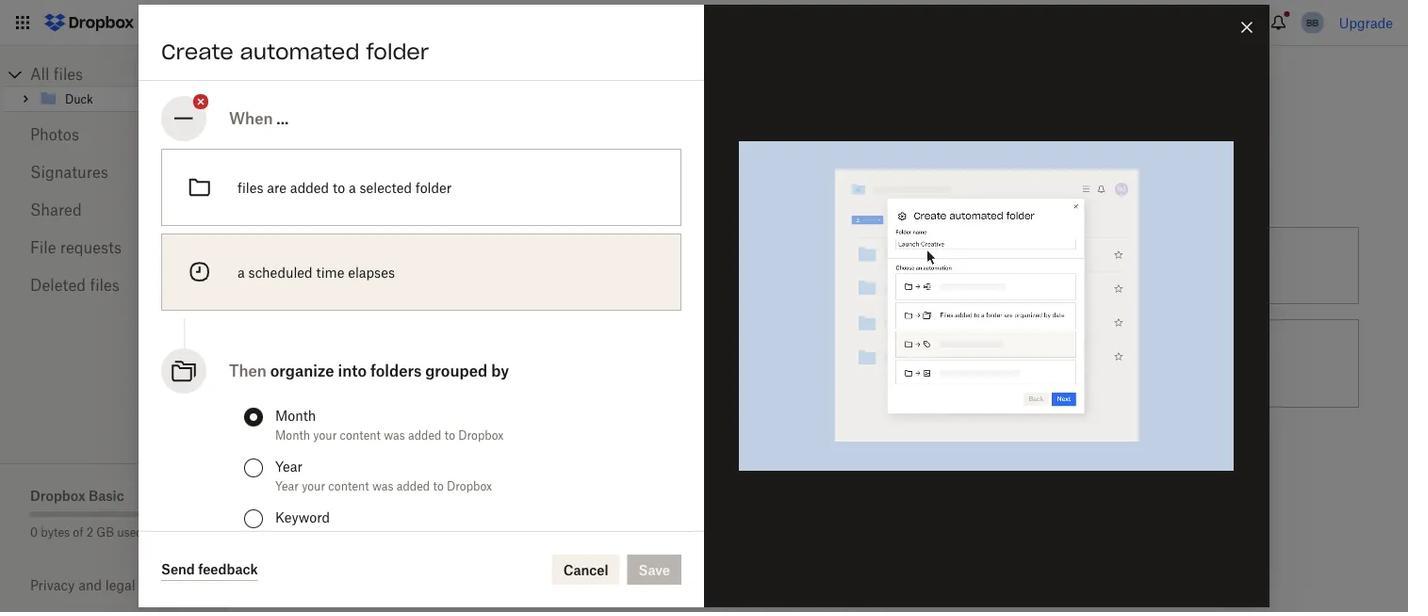 Task type: describe. For each thing, give the bounding box(es) containing it.
time
[[316, 264, 345, 281]]

0 bytes of 2 gb used
[[30, 526, 143, 540]]

that
[[774, 258, 799, 274]]

choose a file format to convert audio files to button
[[256, 416, 627, 520]]

photos
[[30, 125, 79, 144]]

choose for choose a category to sort files by
[[340, 258, 388, 274]]

click to watch a demo video image
[[405, 65, 427, 88]]

a scheduled time elapses
[[238, 264, 395, 281]]

feedback
[[198, 562, 258, 578]]

1 vertical spatial by
[[491, 362, 509, 380]]

automations
[[264, 62, 401, 88]]

to inside year year your content was added to dropbox
[[433, 479, 444, 494]]

of
[[73, 526, 83, 540]]

files inside create automated folder dialog
[[238, 180, 264, 196]]

dropbox for month
[[458, 429, 504, 443]]

convert
[[1081, 258, 1131, 274]]

an for choose
[[391, 346, 406, 362]]

added for month
[[408, 429, 442, 443]]

category
[[402, 258, 456, 274]]

create
[[161, 39, 233, 65]]

by inside the keyword group by specific keywords
[[312, 530, 325, 545]]

format for videos
[[795, 356, 837, 372]]

all files
[[30, 65, 83, 83]]

keywords
[[373, 530, 424, 545]]

file requests link
[[30, 229, 196, 267]]

choose a category to sort files by
[[340, 258, 548, 274]]

audio
[[536, 449, 571, 465]]

content for month
[[340, 429, 381, 443]]

format for files
[[452, 346, 494, 362]]

files are added to a selected folder
[[238, 180, 452, 196]]

get more space image
[[147, 520, 169, 543]]

keyword
[[275, 510, 330, 526]]

was for year
[[372, 479, 394, 494]]

to inside button
[[1164, 258, 1176, 274]]

deleted
[[30, 276, 86, 295]]

convert for files
[[514, 346, 560, 362]]

specific
[[328, 530, 370, 545]]

send
[[161, 562, 195, 578]]

automation
[[324, 182, 415, 202]]

content for year
[[328, 479, 369, 494]]

choose an image format to convert files to
[[340, 346, 590, 382]]

month month your content was added to dropbox
[[275, 408, 504, 443]]

2 month from the top
[[275, 429, 310, 443]]

a for choose a file format to convert audio files to
[[391, 449, 398, 465]]

2 year from the top
[[275, 479, 299, 494]]

renames
[[803, 258, 857, 274]]

convert files to pdfs
[[1081, 258, 1213, 274]]

requests
[[60, 239, 122, 257]]

files inside tree
[[54, 65, 83, 83]]

2
[[86, 526, 93, 540]]

cancel
[[564, 562, 609, 578]]

to inside button
[[460, 258, 472, 274]]

privacy and legal
[[30, 578, 135, 594]]

files inside button
[[1134, 258, 1160, 274]]

signatures link
[[30, 154, 196, 191]]

convert for videos
[[856, 356, 903, 372]]

choose a file format to convert videos to button
[[627, 312, 997, 416]]

into
[[338, 362, 367, 380]]

choose for choose an image format to convert files to
[[340, 346, 388, 362]]

files inside choose an image format to convert files to
[[564, 346, 590, 362]]

grouped
[[425, 362, 488, 380]]

organize
[[270, 362, 334, 380]]

dropbox logo - go to the homepage image
[[38, 8, 140, 38]]

are
[[267, 180, 287, 196]]

0 vertical spatial added
[[290, 180, 329, 196]]

choose a category to sort files by button
[[256, 220, 627, 312]]

legal
[[105, 578, 135, 594]]

pdfs
[[1180, 258, 1213, 274]]

was for month
[[384, 429, 405, 443]]

1 month from the top
[[275, 408, 316, 424]]

keyword group by specific keywords
[[275, 510, 424, 545]]

privacy
[[30, 578, 75, 594]]

set
[[711, 258, 732, 274]]

format for audio
[[425, 449, 467, 465]]

sort
[[476, 258, 500, 274]]

choose a file format to convert audio files to
[[340, 449, 571, 486]]

all
[[30, 65, 49, 83]]

files inside the choose a file format to convert audio files to
[[340, 470, 366, 486]]

create automated folder
[[161, 39, 429, 65]]

send feedback button
[[161, 559, 258, 582]]

1 vertical spatial folder
[[416, 180, 452, 196]]

signatures
[[30, 163, 108, 182]]

choose an image format to convert files to button
[[256, 312, 627, 416]]

set a rule that renames files button
[[627, 220, 997, 312]]

file requests
[[30, 239, 122, 257]]

choose a file format to convert videos to
[[711, 356, 963, 372]]



Task type: vqa. For each thing, say whether or not it's contained in the screenshot.
Automations
yes



Task type: locate. For each thing, give the bounding box(es) containing it.
a for set a rule that renames files
[[736, 258, 743, 274]]

month down organize
[[275, 429, 310, 443]]

0 vertical spatial was
[[384, 429, 405, 443]]

year right the 'year' "radio" on the left of the page
[[275, 459, 303, 475]]

1 horizontal spatial by
[[491, 362, 509, 380]]

a for choose a file format to convert videos to
[[761, 356, 769, 372]]

folders
[[371, 362, 422, 380]]

by down keyword
[[312, 530, 325, 545]]

added right are
[[290, 180, 329, 196]]

added up the choose a file format to convert audio files to
[[408, 429, 442, 443]]

your inside month month your content was added to dropbox
[[313, 429, 337, 443]]

dropbox basic
[[30, 488, 124, 504]]

send feedback
[[161, 562, 258, 578]]

content
[[340, 429, 381, 443], [328, 479, 369, 494]]

was inside year year your content was added to dropbox
[[372, 479, 394, 494]]

bytes
[[41, 526, 70, 540]]

1 vertical spatial content
[[328, 479, 369, 494]]

2 vertical spatial by
[[312, 530, 325, 545]]

0 vertical spatial content
[[340, 429, 381, 443]]

a for choose a category to sort files by
[[391, 258, 398, 274]]

add
[[264, 182, 295, 202]]

rule
[[747, 258, 771, 274]]

cancel button
[[552, 555, 620, 586]]

to inside month month your content was added to dropbox
[[445, 429, 455, 443]]

Month radio
[[244, 408, 263, 427]]

your inside year year your content was added to dropbox
[[302, 479, 325, 494]]

choose for choose a file format to convert audio files to
[[340, 449, 388, 465]]

a
[[349, 180, 356, 196], [391, 258, 398, 274], [736, 258, 743, 274], [238, 264, 245, 281], [761, 356, 769, 372], [391, 449, 398, 465]]

file
[[772, 356, 792, 372], [402, 449, 421, 465]]

add an automation main content
[[256, 107, 1409, 613]]

upgrade link
[[1340, 15, 1394, 31]]

content inside month month your content was added to dropbox
[[340, 429, 381, 443]]

1 vertical spatial file
[[402, 449, 421, 465]]

unzip
[[1081, 356, 1118, 372]]

format
[[452, 346, 494, 362], [795, 356, 837, 372], [425, 449, 467, 465]]

then
[[229, 362, 267, 380]]

...
[[277, 109, 289, 128]]

added inside month month your content was added to dropbox
[[408, 429, 442, 443]]

Year radio
[[244, 459, 263, 478]]

videos
[[907, 356, 947, 372]]

an right add
[[299, 182, 319, 202]]

folder
[[366, 39, 429, 65], [416, 180, 452, 196]]

0 vertical spatial your
[[313, 429, 337, 443]]

basic
[[89, 488, 124, 504]]

global header element
[[0, 0, 1409, 46]]

added up 'keywords'
[[397, 479, 430, 494]]

unzip files button
[[997, 312, 1367, 416]]

dropbox for year
[[447, 479, 492, 494]]

by right sort
[[533, 258, 548, 274]]

convert for audio
[[486, 449, 533, 465]]

an up folders
[[391, 346, 406, 362]]

month right the month radio
[[275, 408, 316, 424]]

added for year
[[397, 479, 430, 494]]

by right grouped
[[491, 362, 509, 380]]

added inside year year your content was added to dropbox
[[397, 479, 430, 494]]

dropbox inside month month your content was added to dropbox
[[458, 429, 504, 443]]

create automated folder dialog
[[139, 5, 1270, 608]]

convert
[[514, 346, 560, 362], [856, 356, 903, 372], [486, 449, 533, 465]]

all files tree
[[3, 63, 226, 112]]

year
[[275, 459, 303, 475], [275, 479, 299, 494]]

1 vertical spatial your
[[302, 479, 325, 494]]

0 horizontal spatial file
[[402, 449, 421, 465]]

content inside year year your content was added to dropbox
[[328, 479, 369, 494]]

photos link
[[30, 116, 196, 154]]

2 horizontal spatial by
[[533, 258, 548, 274]]

shared link
[[30, 191, 196, 229]]

0 horizontal spatial an
[[299, 182, 319, 202]]

dropbox inside year year your content was added to dropbox
[[447, 479, 492, 494]]

your down organize
[[313, 429, 337, 443]]

1 horizontal spatial file
[[772, 356, 792, 372]]

an inside choose an image format to convert files to
[[391, 346, 406, 362]]

choose inside button
[[340, 258, 388, 274]]

convert inside choose an image format to convert files to
[[514, 346, 560, 362]]

when
[[229, 109, 273, 128]]

0 vertical spatial year
[[275, 459, 303, 475]]

organize into folders grouped by
[[270, 362, 509, 380]]

all files link
[[30, 63, 226, 86]]

0 vertical spatial folder
[[366, 39, 429, 65]]

add an automation
[[264, 182, 415, 202]]

format inside the choose a file format to convert audio files to
[[425, 449, 467, 465]]

convert files to pdfs button
[[997, 220, 1367, 312]]

and
[[78, 578, 102, 594]]

0 vertical spatial month
[[275, 408, 316, 424]]

convert inside the choose a file format to convert audio files to
[[486, 449, 533, 465]]

image
[[410, 346, 449, 362]]

was up year year your content was added to dropbox
[[384, 429, 405, 443]]

deleted files
[[30, 276, 120, 295]]

1 vertical spatial was
[[372, 479, 394, 494]]

used
[[117, 526, 143, 540]]

was up the keyword group by specific keywords
[[372, 479, 394, 494]]

your for year
[[302, 479, 325, 494]]

file for choose a file format to convert videos to
[[772, 356, 792, 372]]

your for month
[[313, 429, 337, 443]]

year year your content was added to dropbox
[[275, 459, 492, 494]]

selected
[[360, 180, 412, 196]]

1 vertical spatial year
[[275, 479, 299, 494]]

month
[[275, 408, 316, 424], [275, 429, 310, 443]]

added
[[290, 180, 329, 196], [408, 429, 442, 443], [397, 479, 430, 494]]

file for choose a file format to convert audio files to
[[402, 449, 421, 465]]

0 vertical spatial an
[[299, 182, 319, 202]]

0 vertical spatial by
[[533, 258, 548, 274]]

by inside button
[[533, 258, 548, 274]]

shared
[[30, 201, 82, 219]]

1 vertical spatial an
[[391, 346, 406, 362]]

was inside month month your content was added to dropbox
[[384, 429, 405, 443]]

1 vertical spatial added
[[408, 429, 442, 443]]

an
[[299, 182, 319, 202], [391, 346, 406, 362]]

scheduled
[[248, 264, 313, 281]]

a inside the choose a file format to convert audio files to
[[391, 449, 398, 465]]

1 horizontal spatial an
[[391, 346, 406, 362]]

format inside choose an image format to convert files to
[[452, 346, 494, 362]]

by
[[533, 258, 548, 274], [491, 362, 509, 380], [312, 530, 325, 545]]

choose inside choose an image format to convert files to
[[340, 346, 388, 362]]

content up year year your content was added to dropbox
[[340, 429, 381, 443]]

2 vertical spatial added
[[397, 479, 430, 494]]

choose inside the choose a file format to convert audio files to
[[340, 449, 388, 465]]

choose for choose a file format to convert videos to
[[711, 356, 758, 372]]

content up the keyword group by specific keywords
[[328, 479, 369, 494]]

deleted files link
[[30, 267, 196, 305]]

dropbox
[[458, 429, 504, 443], [447, 479, 492, 494], [30, 488, 85, 504]]

set a rule that renames files
[[711, 258, 886, 274]]

0 vertical spatial file
[[772, 356, 792, 372]]

gb
[[97, 526, 114, 540]]

file inside the choose a file format to convert audio files to
[[402, 449, 421, 465]]

your up keyword
[[302, 479, 325, 494]]

1 year from the top
[[275, 459, 303, 475]]

upgrade
[[1340, 15, 1394, 31]]

privacy and legal link
[[30, 578, 226, 594]]

file
[[30, 239, 56, 257]]

your
[[313, 429, 337, 443], [302, 479, 325, 494]]

1 vertical spatial month
[[275, 429, 310, 443]]

an for add
[[299, 182, 319, 202]]

0 horizontal spatial by
[[312, 530, 325, 545]]

automated
[[240, 39, 360, 65]]

was
[[384, 429, 405, 443], [372, 479, 394, 494]]

year up keyword
[[275, 479, 299, 494]]

group
[[275, 530, 309, 545]]

elapses
[[348, 264, 395, 281]]

unzip files
[[1081, 356, 1147, 372]]

0
[[30, 526, 38, 540]]

to
[[333, 180, 345, 196], [460, 258, 472, 274], [1164, 258, 1176, 274], [498, 346, 510, 362], [840, 356, 853, 372], [950, 356, 963, 372], [340, 366, 353, 382], [445, 429, 455, 443], [470, 449, 483, 465], [370, 470, 382, 486], [433, 479, 444, 494]]

Keyword radio
[[244, 510, 263, 529]]



